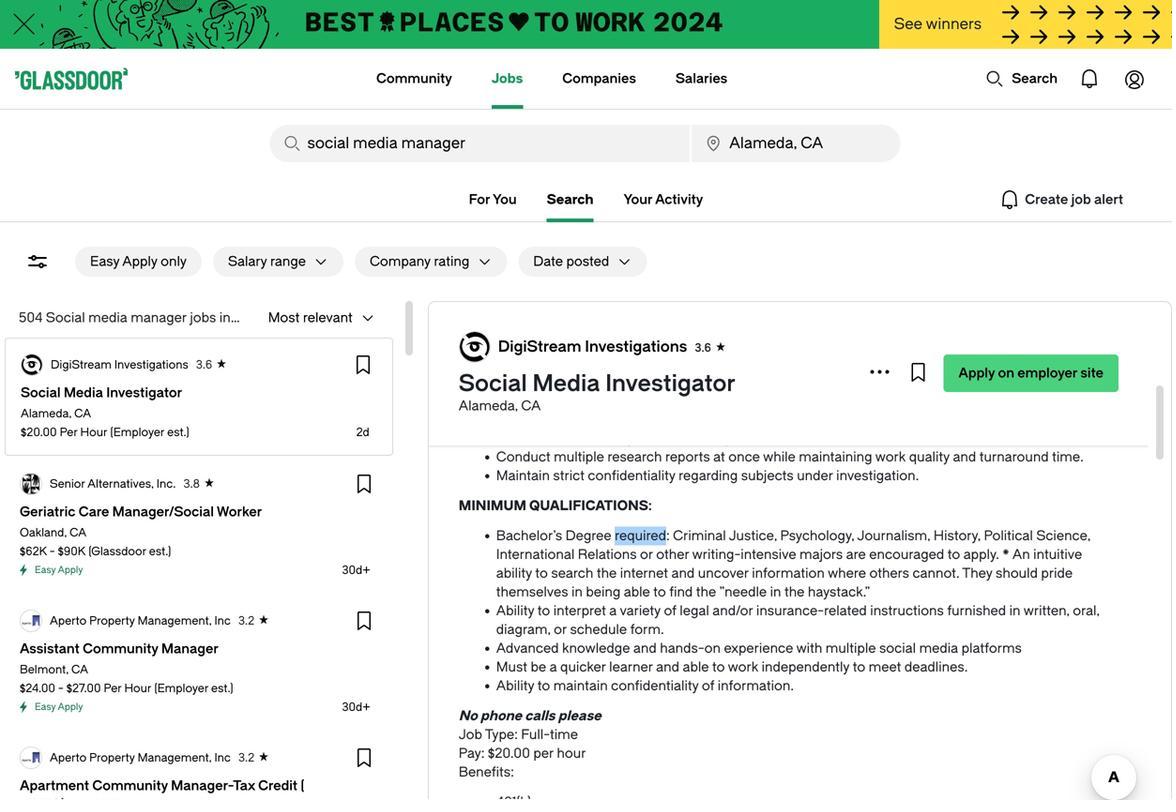 Task type: vqa. For each thing, say whether or not it's contained in the screenshot.
the of to the right
yes



Task type: describe. For each thing, give the bounding box(es) containing it.
confidentiality inside work closely with team members on complex cases to resolve identities on social media or databases. exhibit excellent verbal and written communication with team members and/or clients regarding workflow, possible opportunities or problem files. read, analyze, and distill large amounts of information from social networking profiles, online forms and articles, and apply it to an investigation. conduct multiple research reports at once while maintaining work quality and turnaround time. maintain strict confidentiality regarding subjects under investigation.
[[588, 468, 676, 484]]

0 vertical spatial 3.6
[[695, 342, 711, 355]]

(glassdoor
[[88, 545, 146, 559]]

social inside bachelor's degree required: criminal justice, psychology, journalism, history, political science, international relations or other writing-intensive majors are encouraged to apply. * an intuitive ability to search the internet and uncover information where others cannot. they should pride themselves in being able to find the "needle in the haystack." ability to interpret a variety of legal and/or insurance-related instructions furnished in written, oral, diagram, or schedule form. advanced knowledge and hands-on experience with multiple social media platforms must be a quicker learner and able to work independently to meet deadlines. ability to maintain confidentiality of information.
[[880, 641, 916, 657]]

history,
[[934, 529, 981, 544]]

jobs
[[492, 71, 523, 86]]

written,
[[1024, 604, 1070, 619]]

or down interpret on the bottom of page
[[554, 622, 567, 638]]

digistream investigations inside the jobs list element
[[51, 359, 188, 372]]

intuitive
[[1034, 547, 1083, 563]]

easy apply for $90k
[[35, 565, 83, 576]]

ca inside social media investigator alameda, ca
[[521, 399, 541, 414]]

in up insurance- on the bottom of the page
[[770, 585, 782, 600]]

jobs
[[190, 310, 216, 326]]

1 horizontal spatial digistream investigations
[[498, 338, 688, 356]]

easy inside button
[[90, 254, 119, 269]]

rating
[[434, 254, 470, 269]]

for you link
[[469, 189, 517, 211]]

and down 'form.'
[[634, 641, 657, 657]]

phone
[[481, 709, 522, 724]]

$24.00
[[20, 683, 55, 696]]

writing-
[[693, 547, 741, 563]]

est.) inside belmont, ca $24.00 - $27.00 per hour (employer est.)
[[211, 683, 233, 696]]

$90k
[[58, 545, 86, 559]]

ca for oakland, ca $62k - $90k (glassdoor est.)
[[70, 527, 86, 540]]

responsibilities:
[[459, 288, 594, 304]]

jobs list element
[[4, 337, 394, 801]]

$20.00 inside the alameda, ca $20.00 per hour (employer est.)
[[21, 426, 57, 439]]

date
[[533, 254, 563, 269]]

where
[[828, 566, 867, 582]]

information inside work closely with team members on complex cases to resolve identities on social media or databases. exhibit excellent verbal and written communication with team members and/or clients regarding workflow, possible opportunities or problem files. read, analyze, and distill large amounts of information from social networking profiles, online forms and articles, and apply it to an investigation. conduct multiple research reports at once while maintaining work quality and turnaround time. maintain strict confidentiality regarding subjects under investigation.
[[760, 412, 833, 428]]

oakland,
[[20, 527, 67, 540]]

articles,
[[523, 431, 572, 446]]

or up internet
[[640, 547, 653, 563]]

1 horizontal spatial regarding
[[1034, 375, 1094, 390]]

$62k
[[20, 545, 47, 559]]

and down hands- on the right bottom of the page
[[656, 660, 680, 675]]

1 horizontal spatial alameda,
[[233, 310, 293, 326]]

in left written,
[[1010, 604, 1021, 619]]

open filter menu image
[[26, 251, 49, 273]]

hour inside the alameda, ca $20.00 per hour (employer est.)
[[80, 426, 107, 439]]

related
[[824, 604, 867, 619]]

minimum qualifications:
[[459, 499, 652, 514]]

and up find
[[672, 566, 695, 582]]

$20.00 inside no phone calls please job type: full-time pay: $20.00 per hour benefits:
[[488, 746, 530, 762]]

salary
[[228, 254, 267, 269]]

to down themselves
[[538, 604, 550, 619]]

or up 'employer' at right top
[[1050, 337, 1063, 353]]

while
[[763, 450, 796, 465]]

apply down $90k
[[58, 565, 83, 576]]

uncover
[[698, 566, 749, 582]]

on right identities
[[948, 337, 964, 353]]

work inside work closely with team members on complex cases to resolve identities on social media or databases. exhibit excellent verbal and written communication with team members and/or clients regarding workflow, possible opportunities or problem files. read, analyze, and distill large amounts of information from social networking profiles, online forms and articles, and apply it to an investigation. conduct multiple research reports at once while maintaining work quality and turnaround time. maintain strict confidentiality regarding subjects under investigation.
[[876, 450, 906, 465]]

and/or inside work closely with team members on complex cases to resolve identities on social media or databases. exhibit excellent verbal and written communication with team members and/or clients regarding workflow, possible opportunities or problem files. read, analyze, and distill large amounts of information from social networking profiles, online forms and articles, and apply it to an investigation. conduct multiple research reports at once while maintaining work quality and turnaround time. maintain strict confidentiality regarding subjects under investigation.
[[946, 375, 987, 390]]

1 vertical spatial with
[[818, 375, 844, 390]]

on inside bachelor's degree required: criminal justice, psychology, journalism, history, political science, international relations or other writing-intensive majors are encouraged to apply. * an intuitive ability to search the internet and uncover information where others cannot. they should pride themselves in being able to find the "needle in the haystack." ability to interpret a variety of legal and/or insurance-related instructions furnished in written, oral, diagram, or schedule form. advanced knowledge and hands-on experience with multiple social media platforms must be a quicker learner and able to work independently to meet deadlines. ability to maintain confidentiality of information.
[[705, 641, 721, 657]]

0 vertical spatial social
[[46, 310, 85, 326]]

1 vertical spatial members
[[883, 375, 943, 390]]

$27.00
[[66, 683, 101, 696]]

0 vertical spatial social
[[967, 337, 1004, 353]]

salaries
[[676, 71, 728, 86]]

maintain
[[496, 468, 550, 484]]

excellent
[[542, 375, 599, 390]]

you
[[493, 192, 517, 207]]

apply left only
[[122, 254, 157, 269]]

only
[[161, 254, 187, 269]]

0 horizontal spatial search
[[547, 192, 594, 207]]

digistream investigations logo image inside the jobs list element
[[22, 355, 42, 376]]

online
[[1035, 412, 1073, 428]]

minimum
[[459, 499, 527, 514]]

variety
[[620, 604, 661, 619]]

company
[[370, 254, 431, 269]]

an
[[664, 431, 680, 446]]

to up information.
[[713, 660, 725, 675]]

possible
[[559, 393, 611, 409]]

companies
[[563, 71, 636, 86]]

date posted button
[[518, 247, 610, 277]]

est.) for alameda, ca $20.00 per hour (employer est.)
[[167, 426, 189, 439]]

3.8
[[183, 478, 200, 491]]

1 vertical spatial regarding
[[679, 468, 738, 484]]

management, for second aperto property management, inc logo from the bottom
[[138, 615, 212, 628]]

strict
[[553, 468, 585, 484]]

apply on employer site button
[[944, 355, 1119, 392]]

inc for 1st aperto property management, inc logo from the bottom
[[214, 752, 231, 765]]

learner
[[609, 660, 653, 675]]

networking
[[909, 412, 979, 428]]

or up "amounts" on the bottom of the page
[[701, 393, 714, 409]]

investigations for digistream investigations logo to the right
[[585, 338, 688, 356]]

from
[[836, 412, 866, 428]]

aperto property management, inc for 1st aperto property management, inc logo from the bottom
[[50, 752, 231, 765]]

cannot.
[[913, 566, 960, 582]]

oakland, ca $62k - $90k (glassdoor est.)
[[20, 527, 171, 559]]

aperto for second aperto property management, inc logo from the bottom
[[50, 615, 87, 628]]

ca for belmont, ca $24.00 - $27.00 per hour (employer est.)
[[71, 664, 88, 677]]

manager
[[131, 310, 187, 326]]

Search location field
[[692, 125, 901, 162]]

2 horizontal spatial the
[[785, 585, 805, 600]]

to down 'history,'
[[948, 547, 961, 563]]

identities
[[888, 337, 945, 353]]

senior alternatives, inc. logo image
[[21, 474, 41, 495]]

1 horizontal spatial digistream investigations logo image
[[460, 332, 490, 362]]

easy apply only
[[90, 254, 187, 269]]

1 property from the top
[[89, 615, 135, 628]]

3.6 inside the jobs list element
[[196, 359, 212, 372]]

communication
[[715, 375, 815, 390]]

"needle
[[720, 585, 767, 600]]

community link
[[376, 49, 452, 109]]

0 vertical spatial team
[[607, 337, 640, 353]]

easy for aperto
[[35, 702, 56, 713]]

intensive
[[741, 547, 797, 563]]

easy apply for $27.00
[[35, 702, 83, 713]]

easy for senior
[[35, 565, 56, 576]]

companies link
[[563, 49, 636, 109]]

exhibit
[[496, 375, 539, 390]]

no
[[459, 709, 478, 724]]

2 ability from the top
[[496, 679, 534, 694]]

est.) for oakland, ca $62k - $90k (glassdoor est.)
[[149, 545, 171, 559]]

employer
[[1018, 366, 1078, 381]]

per inside the alameda, ca $20.00 per hour (employer est.)
[[60, 426, 78, 439]]

legal
[[680, 604, 710, 619]]

your activity link
[[624, 189, 703, 211]]

at
[[714, 450, 726, 465]]

work
[[496, 337, 529, 353]]

closely
[[532, 337, 575, 353]]

0 vertical spatial investigation.
[[683, 431, 766, 446]]

pride
[[1042, 566, 1073, 582]]

30d+ for 3.8
[[342, 564, 371, 577]]

per inside belmont, ca $24.00 - $27.00 per hour (employer est.)
[[104, 683, 122, 696]]

an
[[1013, 547, 1031, 563]]

salary range button
[[213, 247, 306, 277]]

(employer inside belmont, ca $24.00 - $27.00 per hour (employer est.)
[[154, 683, 208, 696]]

they
[[963, 566, 993, 582]]

interpret
[[554, 604, 606, 619]]

0 vertical spatial a
[[610, 604, 617, 619]]

apply down $27.00
[[58, 702, 83, 713]]

ability
[[496, 566, 532, 582]]

qualifications:
[[530, 499, 652, 514]]

1 vertical spatial team
[[847, 375, 879, 390]]

alameda, inside social media investigator alameda, ca
[[459, 399, 518, 414]]

apply.
[[964, 547, 999, 563]]

salary range
[[228, 254, 306, 269]]

conduct
[[496, 450, 551, 465]]

company rating
[[370, 254, 470, 269]]

0 horizontal spatial a
[[550, 660, 557, 675]]

activity
[[655, 192, 703, 207]]

research
[[608, 450, 662, 465]]

search button
[[977, 60, 1067, 98]]

must
[[496, 660, 528, 675]]

multiple inside work closely with team members on complex cases to resolve identities on social media or databases. exhibit excellent verbal and written communication with team members and/or clients regarding workflow, possible opportunities or problem files. read, analyze, and distill large amounts of information from social networking profiles, online forms and articles, and apply it to an investigation. conduct multiple research reports at once while maintaining work quality and turnaround time. maintain strict confidentiality regarding subjects under investigation.
[[554, 450, 604, 465]]

turnaround
[[980, 450, 1049, 465]]

relevant
[[303, 310, 353, 326]]

workflow,
[[496, 393, 556, 409]]

1 horizontal spatial able
[[683, 660, 709, 675]]

to left find
[[654, 585, 666, 600]]



Task type: locate. For each thing, give the bounding box(es) containing it.
confidentiality inside bachelor's degree required: criminal justice, psychology, journalism, history, political science, international relations or other writing-intensive majors are encouraged to apply. * an intuitive ability to search the internet and uncover information where others cannot. they should pride themselves in being able to find the "needle in the haystack." ability to interpret a variety of legal and/or insurance-related instructions furnished in written, oral, diagram, or schedule form. advanced knowledge and hands-on experience with multiple social media platforms must be a quicker learner and able to work independently to meet deadlines. ability to maintain confidentiality of information.
[[611, 679, 699, 694]]

management, up belmont, ca $24.00 - $27.00 per hour (employer est.)
[[138, 615, 212, 628]]

0 horizontal spatial able
[[624, 585, 650, 600]]

multiple down related at the right bottom of the page
[[826, 641, 876, 657]]

est.)
[[167, 426, 189, 439], [149, 545, 171, 559], [211, 683, 233, 696]]

written
[[669, 375, 712, 390]]

and down possible
[[589, 412, 612, 428]]

1 vertical spatial easy apply
[[35, 702, 83, 713]]

are
[[847, 547, 866, 563]]

search link
[[547, 189, 594, 211]]

your
[[624, 192, 653, 207]]

0 vertical spatial 30d+
[[342, 564, 371, 577]]

est.) inside oakland, ca $62k - $90k (glassdoor est.)
[[149, 545, 171, 559]]

confidentiality down learner in the bottom right of the page
[[611, 679, 699, 694]]

digistream investigations logo image down 504
[[22, 355, 42, 376]]

maintain
[[554, 679, 608, 694]]

aperto for 1st aperto property management, inc logo from the bottom
[[50, 752, 87, 765]]

aperto property management, inc logo image down $24.00
[[21, 748, 41, 769]]

1 horizontal spatial $20.00
[[488, 746, 530, 762]]

large
[[651, 412, 682, 428]]

a down being
[[610, 604, 617, 619]]

alternatives,
[[87, 478, 154, 491]]

0 horizontal spatial none field
[[270, 125, 690, 162]]

property down $27.00
[[89, 752, 135, 765]]

jobs link
[[492, 49, 523, 109]]

ca up $27.00
[[71, 664, 88, 677]]

0 vertical spatial aperto property management, inc
[[50, 615, 231, 628]]

0 horizontal spatial alameda,
[[21, 407, 72, 421]]

regarding up online
[[1034, 375, 1094, 390]]

read,
[[496, 412, 532, 428]]

senior alternatives, inc.
[[50, 478, 176, 491]]

1 horizontal spatial investigations
[[585, 338, 688, 356]]

aperto property management, inc for second aperto property management, inc logo from the bottom
[[50, 615, 231, 628]]

digistream investigations logo image left work
[[460, 332, 490, 362]]

Search keyword field
[[270, 125, 690, 162]]

2 aperto property management, inc logo image from the top
[[21, 748, 41, 769]]

in right jobs
[[219, 310, 231, 326]]

0 vertical spatial media
[[88, 310, 127, 326]]

0 horizontal spatial hour
[[80, 426, 107, 439]]

aperto property management, inc logo image
[[21, 611, 41, 632], [21, 748, 41, 769]]

of down problem
[[744, 412, 757, 428]]

ca for alameda, ca $20.00 per hour (employer est.)
[[74, 407, 91, 421]]

easy right open filter menu image
[[90, 254, 119, 269]]

company rating button
[[355, 247, 470, 277]]

2 30d+ from the top
[[342, 701, 371, 714]]

management, down belmont, ca $24.00 - $27.00 per hour (employer est.)
[[138, 752, 212, 765]]

1 vertical spatial media
[[1007, 337, 1046, 353]]

(employer
[[110, 426, 164, 439], [154, 683, 208, 696]]

insurance-
[[757, 604, 824, 619]]

with inside bachelor's degree required: criminal justice, psychology, journalism, history, political science, international relations or other writing-intensive majors are encouraged to apply. * an intuitive ability to search the internet and uncover information where others cannot. they should pride themselves in being able to find the "needle in the haystack." ability to interpret a variety of legal and/or insurance-related instructions furnished in written, oral, diagram, or schedule form. advanced knowledge and hands-on experience with multiple social media platforms must be a quicker learner and able to work independently to meet deadlines. ability to maintain confidentiality of information.
[[797, 641, 823, 657]]

no phone calls please job type: full-time pay: $20.00 per hour benefits:
[[459, 709, 602, 781]]

1 vertical spatial digistream investigations
[[51, 359, 188, 372]]

0 horizontal spatial members
[[643, 337, 703, 353]]

alameda, down exhibit
[[459, 399, 518, 414]]

of inside work closely with team members on complex cases to resolve identities on social media or databases. exhibit excellent verbal and written communication with team members and/or clients regarding workflow, possible opportunities or problem files. read, analyze, and distill large amounts of information from social networking profiles, online forms and articles, and apply it to an investigation. conduct multiple research reports at once while maintaining work quality and turnaround time. maintain strict confidentiality regarding subjects under investigation.
[[744, 412, 757, 428]]

0 vertical spatial search
[[1012, 71, 1058, 86]]

1 vertical spatial -
[[58, 683, 64, 696]]

a right be at the left of page
[[550, 660, 557, 675]]

search up the date posted
[[547, 192, 594, 207]]

with up independently
[[797, 641, 823, 657]]

est.) inside the alameda, ca $20.00 per hour (employer est.)
[[167, 426, 189, 439]]

with up "from"
[[818, 375, 844, 390]]

most
[[268, 310, 300, 326]]

on down legal
[[705, 641, 721, 657]]

1 3.2 from the top
[[238, 615, 255, 628]]

0 horizontal spatial the
[[597, 566, 617, 582]]

1 ability from the top
[[496, 604, 534, 619]]

1 vertical spatial 30d+
[[342, 701, 371, 714]]

per right $27.00
[[104, 683, 122, 696]]

0 vertical spatial easy
[[90, 254, 119, 269]]

members down identities
[[883, 375, 943, 390]]

3.2 for second aperto property management, inc logo from the bottom
[[238, 615, 255, 628]]

0 vertical spatial regarding
[[1034, 375, 1094, 390]]

0 vertical spatial confidentiality
[[588, 468, 676, 484]]

inc.
[[157, 478, 176, 491]]

on left 'employer' at right top
[[998, 366, 1015, 381]]

0 vertical spatial information
[[760, 412, 833, 428]]

0 vertical spatial property
[[89, 615, 135, 628]]

2 3.2 from the top
[[238, 752, 255, 765]]

to left the meet
[[853, 660, 866, 675]]

on left complex
[[707, 337, 723, 353]]

2 easy apply from the top
[[35, 702, 83, 713]]

0 horizontal spatial $20.00
[[21, 426, 57, 439]]

social right 504
[[46, 310, 85, 326]]

profiles,
[[982, 412, 1032, 428]]

1 vertical spatial ability
[[496, 679, 534, 694]]

0 horizontal spatial per
[[60, 426, 78, 439]]

1 vertical spatial social
[[869, 412, 906, 428]]

1 vertical spatial $20.00
[[488, 746, 530, 762]]

ca up senior at the bottom left of page
[[74, 407, 91, 421]]

information.
[[718, 679, 794, 694]]

1 vertical spatial a
[[550, 660, 557, 675]]

1 aperto from the top
[[50, 615, 87, 628]]

of down find
[[664, 604, 677, 619]]

30d+ for 3.2
[[342, 701, 371, 714]]

- right $62k
[[50, 545, 55, 559]]

1 management, from the top
[[138, 615, 212, 628]]

1 vertical spatial able
[[683, 660, 709, 675]]

0 horizontal spatial -
[[50, 545, 55, 559]]

form.
[[630, 622, 664, 638]]

and left apply
[[575, 431, 598, 446]]

digistream up exhibit
[[498, 338, 582, 356]]

able down hands- on the right bottom of the page
[[683, 660, 709, 675]]

investigation. up "at"
[[683, 431, 766, 446]]

on inside button
[[998, 366, 1015, 381]]

and/or up the networking
[[946, 375, 987, 390]]

to down the international
[[536, 566, 548, 582]]

it
[[638, 431, 645, 446]]

1 horizontal spatial the
[[696, 585, 717, 600]]

1 aperto property management, inc from the top
[[50, 615, 231, 628]]

internet
[[620, 566, 668, 582]]

0 horizontal spatial investigation.
[[683, 431, 766, 446]]

0 vertical spatial of
[[744, 412, 757, 428]]

(employer inside the alameda, ca $20.00 per hour (employer est.)
[[110, 426, 164, 439]]

0 horizontal spatial digistream investigations logo image
[[22, 355, 42, 376]]

opportunities
[[614, 393, 697, 409]]

furnished
[[948, 604, 1007, 619]]

aperto property management, inc up belmont, ca $24.00 - $27.00 per hour (employer est.)
[[50, 615, 231, 628]]

0 vertical spatial investigations
[[585, 338, 688, 356]]

- left $27.00
[[58, 683, 64, 696]]

easy down $62k
[[35, 565, 56, 576]]

psychology,
[[781, 529, 855, 544]]

0 vertical spatial hour
[[80, 426, 107, 439]]

0 vertical spatial multiple
[[554, 450, 604, 465]]

0 vertical spatial inc
[[214, 615, 231, 628]]

a
[[610, 604, 617, 619], [550, 660, 557, 675]]

per up senior at the bottom left of page
[[60, 426, 78, 439]]

2 vertical spatial social
[[880, 641, 916, 657]]

with right closely
[[578, 337, 604, 353]]

2 property from the top
[[89, 752, 135, 765]]

maintaining
[[799, 450, 873, 465]]

1 vertical spatial search
[[547, 192, 594, 207]]

ability down must
[[496, 679, 534, 694]]

ca down range
[[296, 310, 316, 326]]

ability up diagram,
[[496, 604, 534, 619]]

investigations inside the jobs list element
[[114, 359, 188, 372]]

0 vertical spatial members
[[643, 337, 703, 353]]

to
[[824, 337, 836, 353], [648, 431, 661, 446], [948, 547, 961, 563], [536, 566, 548, 582], [654, 585, 666, 600], [538, 604, 550, 619], [713, 660, 725, 675], [853, 660, 866, 675], [538, 679, 550, 694]]

1 horizontal spatial 3.6
[[695, 342, 711, 355]]

forms
[[1077, 412, 1114, 428]]

- for $27.00
[[58, 683, 64, 696]]

2 aperto property management, inc from the top
[[50, 752, 231, 765]]

2 vertical spatial of
[[702, 679, 715, 694]]

1 vertical spatial 3.2
[[238, 752, 255, 765]]

required:
[[615, 529, 670, 544]]

alameda, down salary range "popup button"
[[233, 310, 293, 326]]

0 horizontal spatial regarding
[[679, 468, 738, 484]]

1 vertical spatial work
[[728, 660, 759, 675]]

investigations
[[585, 338, 688, 356], [114, 359, 188, 372]]

0 horizontal spatial investigations
[[114, 359, 188, 372]]

and right quality
[[953, 450, 977, 465]]

None field
[[270, 125, 690, 162], [692, 125, 901, 162]]

advanced
[[496, 641, 559, 657]]

0 vertical spatial management,
[[138, 615, 212, 628]]

clients
[[990, 375, 1031, 390]]

2 none field from the left
[[692, 125, 901, 162]]

1 vertical spatial (employer
[[154, 683, 208, 696]]

instructions
[[871, 604, 944, 619]]

$20.00 down type:
[[488, 746, 530, 762]]

multiple inside bachelor's degree required: criminal justice, psychology, journalism, history, political science, international relations or other writing-intensive majors are encouraged to apply. * an intuitive ability to search the internet and uncover information where others cannot. they should pride themselves in being able to find the "needle in the haystack." ability to interpret a variety of legal and/or insurance-related instructions furnished in written, oral, diagram, or schedule form. advanced knowledge and hands-on experience with multiple social media platforms must be a quicker learner and able to work independently to meet deadlines. ability to maintain confidentiality of information.
[[826, 641, 876, 657]]

1 vertical spatial confidentiality
[[611, 679, 699, 694]]

investigations down manager
[[114, 359, 188, 372]]

work
[[876, 450, 906, 465], [728, 660, 759, 675]]

hour
[[557, 746, 586, 762]]

quality
[[909, 450, 950, 465]]

0 horizontal spatial media
[[88, 310, 127, 326]]

1 vertical spatial per
[[104, 683, 122, 696]]

0 horizontal spatial of
[[664, 604, 677, 619]]

per
[[60, 426, 78, 439], [104, 683, 122, 696]]

hour
[[80, 426, 107, 439], [124, 683, 151, 696]]

easy apply only button
[[75, 247, 202, 277]]

investigator
[[606, 371, 736, 397]]

in up interpret on the bottom of page
[[572, 585, 583, 600]]

3.6 up written
[[695, 342, 711, 355]]

1 horizontal spatial -
[[58, 683, 64, 696]]

search inside button
[[1012, 71, 1058, 86]]

team down resolve
[[847, 375, 879, 390]]

investigation.
[[683, 431, 766, 446], [837, 468, 919, 484]]

ca inside the alameda, ca $20.00 per hour (employer est.)
[[74, 407, 91, 421]]

social up clients
[[967, 337, 1004, 353]]

0 horizontal spatial multiple
[[554, 450, 604, 465]]

inc
[[214, 615, 231, 628], [214, 752, 231, 765]]

0 vertical spatial 3.2
[[238, 615, 255, 628]]

2 vertical spatial easy
[[35, 702, 56, 713]]

verbal
[[601, 375, 639, 390]]

alameda, up senior alternatives, inc. logo
[[21, 407, 72, 421]]

2 inc from the top
[[214, 752, 231, 765]]

ca inside belmont, ca $24.00 - $27.00 per hour (employer est.)
[[71, 664, 88, 677]]

1 vertical spatial information
[[752, 566, 825, 582]]

of down hands- on the right bottom of the page
[[702, 679, 715, 694]]

3.6 down jobs
[[196, 359, 212, 372]]

1 horizontal spatial digistream
[[498, 338, 582, 356]]

digistream up the alameda, ca $20.00 per hour (employer est.)
[[51, 359, 112, 372]]

work inside bachelor's degree required: criminal justice, psychology, journalism, history, political science, international relations or other writing-intensive majors are encouraged to apply. * an intuitive ability to search the internet and uncover information where others cannot. they should pride themselves in being able to find the "needle in the haystack." ability to interpret a variety of legal and/or insurance-related instructions furnished in written, oral, diagram, or schedule form. advanced knowledge and hands-on experience with multiple social media platforms must be a quicker learner and able to work independently to meet deadlines. ability to maintain confidentiality of information.
[[728, 660, 759, 675]]

2 horizontal spatial media
[[1007, 337, 1046, 353]]

and up opportunities at the right of the page
[[643, 375, 666, 390]]

range
[[270, 254, 306, 269]]

0 vertical spatial digistream investigations
[[498, 338, 688, 356]]

$20.00 up senior alternatives, inc. logo
[[21, 426, 57, 439]]

0 horizontal spatial digistream
[[51, 359, 112, 372]]

work up information.
[[728, 660, 759, 675]]

for
[[469, 192, 490, 207]]

1 aperto property management, inc logo image from the top
[[21, 611, 41, 632]]

please
[[558, 709, 602, 724]]

investigation. down maintaining
[[837, 468, 919, 484]]

search down see winners link
[[1012, 71, 1058, 86]]

information down intensive
[[752, 566, 825, 582]]

investigations up verbal
[[585, 338, 688, 356]]

and/or inside bachelor's degree required: criminal justice, psychology, journalism, history, political science, international relations or other writing-intensive majors are encouraged to apply. * an intuitive ability to search the internet and uncover information where others cannot. they should pride themselves in being able to find the "needle in the haystack." ability to interpret a variety of legal and/or insurance-related instructions furnished in written, oral, diagram, or schedule form. advanced knowledge and hands-on experience with multiple social media platforms must be a quicker learner and able to work independently to meet deadlines. ability to maintain confidentiality of information.
[[713, 604, 753, 619]]

digistream investigations logo image
[[460, 332, 490, 362], [22, 355, 42, 376]]

easy apply down $90k
[[35, 565, 83, 576]]

ability
[[496, 604, 534, 619], [496, 679, 534, 694]]

easy down $24.00
[[35, 702, 56, 713]]

1 none field from the left
[[270, 125, 690, 162]]

be
[[531, 660, 547, 675]]

digistream investigations up the alameda, ca $20.00 per hour (employer est.)
[[51, 359, 188, 372]]

justice,
[[729, 529, 777, 544]]

1 vertical spatial investigations
[[114, 359, 188, 372]]

1 vertical spatial property
[[89, 752, 135, 765]]

1 horizontal spatial none field
[[692, 125, 901, 162]]

2 vertical spatial media
[[920, 641, 959, 657]]

distill
[[615, 412, 648, 428]]

posted
[[567, 254, 610, 269]]

0 horizontal spatial 3.6
[[196, 359, 212, 372]]

relations
[[578, 547, 637, 563]]

information inside bachelor's degree required: criminal justice, psychology, journalism, history, political science, international relations or other writing-intensive majors are encouraged to apply. * an intuitive ability to search the internet and uncover information where others cannot. they should pride themselves in being able to find the "needle in the haystack." ability to interpret a variety of legal and/or insurance-related instructions furnished in written, oral, diagram, or schedule form. advanced knowledge and hands-on experience with multiple social media platforms must be a quicker learner and able to work independently to meet deadlines. ability to maintain confidentiality of information.
[[752, 566, 825, 582]]

per
[[534, 746, 554, 762]]

other
[[657, 547, 689, 563]]

none field search keyword
[[270, 125, 690, 162]]

0 vertical spatial per
[[60, 426, 78, 439]]

property up belmont, ca $24.00 - $27.00 per hour (employer est.)
[[89, 615, 135, 628]]

1 horizontal spatial search
[[1012, 71, 1058, 86]]

inc for second aperto property management, inc logo from the bottom
[[214, 615, 231, 628]]

0 vertical spatial aperto property management, inc logo image
[[21, 611, 41, 632]]

media inside work closely with team members on complex cases to resolve identities on social media or databases. exhibit excellent verbal and written communication with team members and/or clients regarding workflow, possible opportunities or problem files. read, analyze, and distill large amounts of information from social networking profiles, online forms and articles, and apply it to an investigation. conduct multiple research reports at once while maintaining work quality and turnaround time. maintain strict confidentiality regarding subjects under investigation.
[[1007, 337, 1046, 353]]

and down read, on the bottom left of the page
[[496, 431, 520, 446]]

aperto property management, inc logo image up belmont,
[[21, 611, 41, 632]]

ca down exhibit
[[521, 399, 541, 414]]

1 vertical spatial est.)
[[149, 545, 171, 559]]

hour inside belmont, ca $24.00 - $27.00 per hour (employer est.)
[[124, 683, 151, 696]]

1 30d+ from the top
[[342, 564, 371, 577]]

1 vertical spatial digistream
[[51, 359, 112, 372]]

knowledge
[[562, 641, 630, 657]]

diagram,
[[496, 622, 551, 638]]

lottie animation container image
[[986, 69, 1005, 88], [986, 69, 1005, 88]]

aperto property management, inc down belmont, ca $24.00 - $27.00 per hour (employer est.)
[[50, 752, 231, 765]]

1 horizontal spatial a
[[610, 604, 617, 619]]

2 vertical spatial est.)
[[211, 683, 233, 696]]

social inside social media investigator alameda, ca
[[459, 371, 527, 397]]

social
[[967, 337, 1004, 353], [869, 412, 906, 428], [880, 641, 916, 657]]

full-
[[521, 728, 550, 743]]

investigations for digistream investigations logo in the jobs list element
[[114, 359, 188, 372]]

hour right $27.00
[[124, 683, 151, 696]]

0 vertical spatial easy apply
[[35, 565, 83, 576]]

1 easy apply from the top
[[35, 565, 83, 576]]

media inside bachelor's degree required: criminal justice, psychology, journalism, history, political science, international relations or other writing-intensive majors are encouraged to apply. * an intuitive ability to search the internet and uncover information where others cannot. they should pride themselves in being able to find the "needle in the haystack." ability to interpret a variety of legal and/or insurance-related instructions furnished in written, oral, diagram, or schedule form. advanced knowledge and hands-on experience with multiple social media platforms must be a quicker learner and able to work independently to meet deadlines. ability to maintain confidentiality of information.
[[920, 641, 959, 657]]

1 horizontal spatial and/or
[[946, 375, 987, 390]]

1 vertical spatial inc
[[214, 752, 231, 765]]

social up read, on the bottom left of the page
[[459, 371, 527, 397]]

1 vertical spatial 3.6
[[196, 359, 212, 372]]

media
[[533, 371, 600, 397]]

and
[[643, 375, 666, 390], [589, 412, 612, 428], [496, 431, 520, 446], [575, 431, 598, 446], [953, 450, 977, 465], [672, 566, 695, 582], [634, 641, 657, 657], [656, 660, 680, 675]]

2 management, from the top
[[138, 752, 212, 765]]

information down files.
[[760, 412, 833, 428]]

files.
[[772, 393, 802, 409]]

0 vertical spatial -
[[50, 545, 55, 559]]

social media investigator alameda, ca
[[459, 371, 736, 414]]

platforms
[[962, 641, 1022, 657]]

1 horizontal spatial media
[[920, 641, 959, 657]]

1 vertical spatial investigation.
[[837, 468, 919, 484]]

criminal
[[673, 529, 726, 544]]

bachelor's
[[496, 529, 563, 544]]

1 vertical spatial social
[[459, 371, 527, 397]]

most relevant button
[[253, 303, 353, 333]]

and/or down "needle
[[713, 604, 753, 619]]

apply up profiles,
[[959, 366, 995, 381]]

ca inside oakland, ca $62k - $90k (glassdoor est.)
[[70, 527, 86, 540]]

benefits:
[[459, 765, 514, 781]]

team up verbal
[[607, 337, 640, 353]]

media up apply on employer site
[[1007, 337, 1046, 353]]

pay:
[[459, 746, 485, 762]]

others
[[870, 566, 910, 582]]

analyze,
[[536, 412, 586, 428]]

aperto
[[50, 615, 87, 628], [50, 752, 87, 765]]

2 aperto from the top
[[50, 752, 87, 765]]

0 vertical spatial aperto
[[50, 615, 87, 628]]

504 social media manager jobs in alameda, ca
[[19, 310, 316, 326]]

1 vertical spatial hour
[[124, 683, 151, 696]]

confidentiality down research
[[588, 468, 676, 484]]

members up investigator at the right top of page
[[643, 337, 703, 353]]

digistream investigations up excellent
[[498, 338, 688, 356]]

apply
[[601, 431, 634, 446]]

problem
[[717, 393, 769, 409]]

to right it
[[648, 431, 661, 446]]

3.2 for 1st aperto property management, inc logo from the bottom
[[238, 752, 255, 765]]

time.
[[1053, 450, 1084, 465]]

- inside belmont, ca $24.00 - $27.00 per hour (employer est.)
[[58, 683, 64, 696]]

- for $90k
[[50, 545, 55, 559]]

regarding down "at"
[[679, 468, 738, 484]]

0 vertical spatial digistream
[[498, 338, 582, 356]]

alameda, inside the alameda, ca $20.00 per hour (employer est.)
[[21, 407, 72, 421]]

none field search location
[[692, 125, 901, 162]]

type:
[[485, 728, 518, 743]]

digistream inside the jobs list element
[[51, 359, 112, 372]]

should
[[996, 566, 1038, 582]]

to right "cases"
[[824, 337, 836, 353]]

to down be at the left of page
[[538, 679, 550, 694]]

1 inc from the top
[[214, 615, 231, 628]]

lottie animation container image
[[301, 49, 377, 107], [301, 49, 377, 107], [1067, 56, 1112, 101], [1067, 56, 1112, 101], [1112, 56, 1158, 101], [1112, 56, 1158, 101]]

1 horizontal spatial multiple
[[826, 641, 876, 657]]

salaries link
[[676, 49, 728, 109]]

0 vertical spatial with
[[578, 337, 604, 353]]

calls
[[525, 709, 555, 724]]

- inside oakland, ca $62k - $90k (glassdoor est.)
[[50, 545, 55, 559]]

management, for 1st aperto property management, inc logo from the bottom
[[138, 752, 212, 765]]

see
[[894, 15, 923, 33]]

0 vertical spatial (employer
[[110, 426, 164, 439]]

social up the meet
[[880, 641, 916, 657]]

-
[[50, 545, 55, 559], [58, 683, 64, 696]]

0 horizontal spatial and/or
[[713, 604, 753, 619]]



